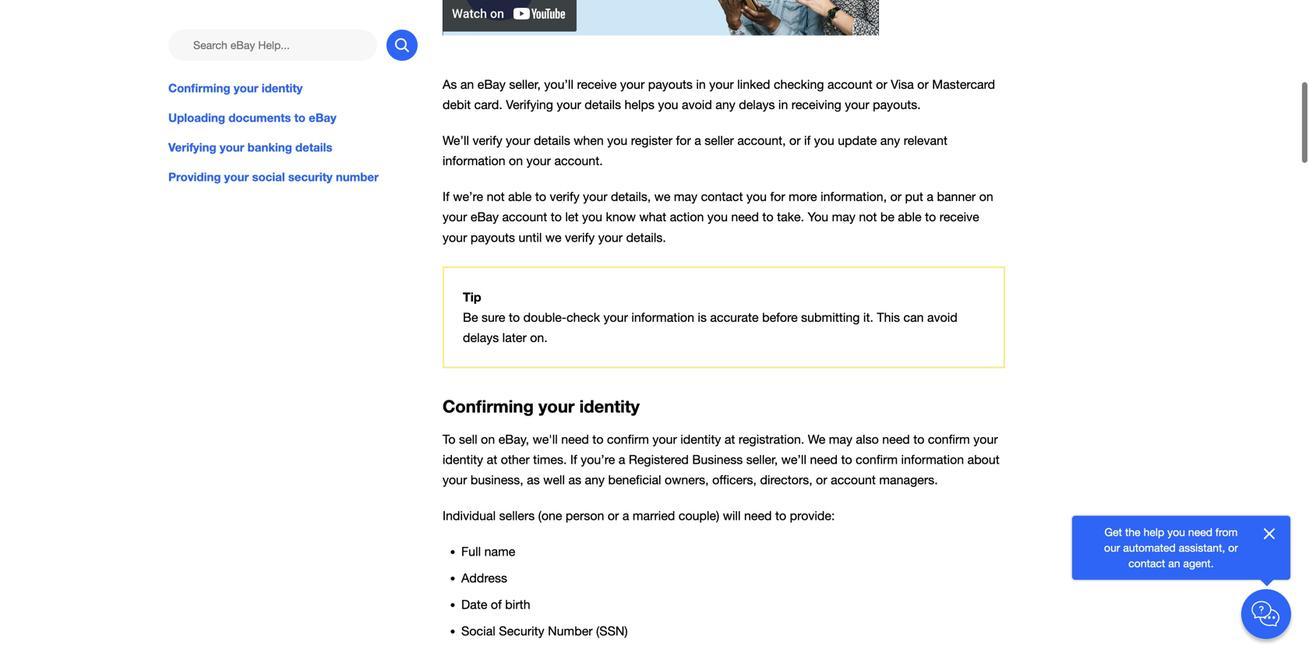 Task type: locate. For each thing, give the bounding box(es) containing it.
1 vertical spatial avoid
[[928, 310, 958, 325]]

details up account.
[[534, 133, 570, 148]]

seller, inside the to sell on ebay, we'll need to confirm your identity at registration. we may also need to confirm your identity at other times. if you're a registered business seller, we'll need to confirm information about your business, as well as any beneficial owners, officers, directors, or account managers.
[[747, 452, 778, 467]]

confirm
[[607, 432, 649, 447], [928, 432, 970, 447], [856, 452, 898, 467]]

information up managers.
[[901, 452, 964, 467]]

need right will
[[744, 509, 772, 523]]

0 horizontal spatial on
[[481, 432, 495, 447]]

1 horizontal spatial details
[[534, 133, 570, 148]]

details inside as an ebay seller, you'll receive your payouts in your linked checking account or visa or mastercard debit card. verifying your details helps you avoid any delays in receiving your payouts.
[[585, 97, 621, 112]]

you right the let at the top left of the page
[[582, 210, 603, 224]]

for inside if we're not able to verify your details, we may contact you for more information, or put a banner on your ebay account to let you know what action you need to take. you may not be able to receive your payouts until we verify your details.
[[770, 190, 786, 204]]

2 horizontal spatial details
[[585, 97, 621, 112]]

seller, left the you'll
[[509, 77, 541, 91]]

need left take.
[[731, 210, 759, 224]]

uploading documents to ebay link
[[168, 109, 418, 126]]

0 horizontal spatial contact
[[701, 190, 743, 204]]

2 vertical spatial may
[[829, 432, 853, 447]]

verify down the let at the top left of the page
[[565, 230, 595, 245]]

a inside if we're not able to verify your details, we may contact you for more information, or put a banner on your ebay account to let you know what action you need to take. you may not be able to receive your payouts until we verify your details.
[[927, 190, 934, 204]]

1 horizontal spatial as
[[569, 473, 582, 487]]

you inside as an ebay seller, you'll receive your payouts in your linked checking account or visa or mastercard debit card. verifying your details helps you avoid any delays in receiving your payouts.
[[658, 97, 679, 112]]

to right be
[[925, 210, 936, 224]]

1 vertical spatial on
[[980, 190, 994, 204]]

not left be
[[859, 210, 877, 224]]

help
[[1144, 526, 1165, 539]]

avoid right can
[[928, 310, 958, 325]]

at
[[725, 432, 735, 447], [487, 452, 497, 467]]

0 horizontal spatial if
[[443, 190, 450, 204]]

individual sellers (one person or a married couple) will need to provide:
[[443, 509, 835, 523]]

take.
[[777, 210, 804, 224]]

what
[[640, 210, 667, 224]]

or right directors, on the bottom right of page
[[816, 473, 828, 487]]

0 horizontal spatial we
[[546, 230, 562, 245]]

0 horizontal spatial able
[[508, 190, 532, 204]]

0 horizontal spatial confirming
[[168, 81, 230, 95]]

uploading
[[168, 111, 225, 125]]

need inside get the help you need from our automated assistant, or contact an agent.
[[1189, 526, 1213, 539]]

an right as
[[461, 77, 474, 91]]

update
[[838, 133, 877, 148]]

2 vertical spatial information
[[901, 452, 964, 467]]

ebay down we're
[[471, 210, 499, 224]]

able down put
[[898, 210, 922, 224]]

1 vertical spatial account
[[502, 210, 547, 224]]

you right the if on the right of page
[[814, 133, 835, 148]]

a left married
[[623, 509, 629, 523]]

0 vertical spatial contact
[[701, 190, 743, 204]]

assistant,
[[1179, 541, 1226, 554]]

account,
[[738, 133, 786, 148]]

at up business,
[[487, 452, 497, 467]]

a inside we'll verify your details when you register for a seller account, or if you update any relevant information on your account.
[[695, 133, 701, 148]]

full name
[[461, 545, 516, 559]]

0 horizontal spatial information
[[443, 154, 506, 168]]

may right we
[[829, 432, 853, 447]]

registration.
[[739, 432, 805, 447]]

may down information,
[[832, 210, 856, 224]]

double-
[[524, 310, 567, 325]]

0 vertical spatial seller,
[[509, 77, 541, 91]]

1 horizontal spatial confirming
[[443, 396, 534, 417]]

contact inside get the help you need from our automated assistant, or contact an agent.
[[1129, 557, 1166, 570]]

payouts.
[[873, 97, 921, 112]]

1 horizontal spatial verifying
[[506, 97, 553, 112]]

0 vertical spatial for
[[676, 133, 691, 148]]

helps
[[625, 97, 655, 112]]

provide:
[[790, 509, 835, 523]]

you'll
[[544, 77, 574, 91]]

1 horizontal spatial not
[[859, 210, 877, 224]]

payouts left the until
[[471, 230, 515, 245]]

for
[[676, 133, 691, 148], [770, 190, 786, 204]]

we
[[808, 432, 826, 447]]

ebay inside if we're not able to verify your details, we may contact you for more information, or put a banner on your ebay account to let you know what action you need to take. you may not be able to receive your payouts until we verify your details.
[[471, 210, 499, 224]]

on right sell
[[481, 432, 495, 447]]

details left helps
[[585, 97, 621, 112]]

0 horizontal spatial details
[[295, 140, 332, 154]]

verify right the we'll at the left top
[[473, 133, 503, 148]]

0 vertical spatial ebay
[[478, 77, 506, 91]]

in
[[696, 77, 706, 91], [779, 97, 788, 112]]

0 vertical spatial may
[[674, 190, 698, 204]]

ebay
[[478, 77, 506, 91], [309, 111, 337, 125], [471, 210, 499, 224]]

you right help
[[1168, 526, 1186, 539]]

business,
[[471, 473, 524, 487]]

a right put
[[927, 190, 934, 204]]

or right visa
[[918, 77, 929, 91]]

confirming inside confirming your identity link
[[168, 81, 230, 95]]

0 horizontal spatial for
[[676, 133, 691, 148]]

or down from
[[1229, 541, 1239, 554]]

0 horizontal spatial at
[[487, 452, 497, 467]]

if left we're
[[443, 190, 450, 204]]

details inside we'll verify your details when you register for a seller account, or if you update any relevant information on your account.
[[534, 133, 570, 148]]

information
[[443, 154, 506, 168], [632, 310, 694, 325], [901, 452, 964, 467]]

0 vertical spatial verifying
[[506, 97, 553, 112]]

confirm up you're
[[607, 432, 649, 447]]

verifying up providing in the top of the page
[[168, 140, 216, 154]]

confirming
[[168, 81, 230, 95], [443, 396, 534, 417]]

confirming up sell
[[443, 396, 534, 417]]

delays inside as an ebay seller, you'll receive your payouts in your linked checking account or visa or mastercard debit card. verifying your details helps you avoid any delays in receiving your payouts.
[[739, 97, 775, 112]]

to up later
[[509, 310, 520, 325]]

avoid up seller at the top right of the page
[[682, 97, 712, 112]]

as right the well
[[569, 473, 582, 487]]

1 vertical spatial in
[[779, 97, 788, 112]]

at up business at the right of the page
[[725, 432, 735, 447]]

0 vertical spatial avoid
[[682, 97, 712, 112]]

in left linked on the right of page
[[696, 77, 706, 91]]

a left seller at the top right of the page
[[695, 133, 701, 148]]

seller,
[[509, 77, 541, 91], [747, 452, 778, 467]]

0 vertical spatial able
[[508, 190, 532, 204]]

delays down linked on the right of page
[[739, 97, 775, 112]]

1 vertical spatial payouts
[[471, 230, 515, 245]]

information inside we'll verify your details when you register for a seller account, or if you update any relevant information on your account.
[[443, 154, 506, 168]]

account down also
[[831, 473, 876, 487]]

to left the 'provide:' at the right bottom
[[776, 509, 787, 523]]

1 horizontal spatial delays
[[739, 97, 775, 112]]

0 vertical spatial confirming
[[168, 81, 230, 95]]

confirming your identity up the we'll
[[443, 396, 640, 417]]

0 vertical spatial we
[[655, 190, 671, 204]]

delays
[[739, 97, 775, 112], [463, 331, 499, 345]]

in down checking
[[779, 97, 788, 112]]

2 horizontal spatial on
[[980, 190, 994, 204]]

checking
[[774, 77, 824, 91]]

need
[[731, 210, 759, 224], [561, 432, 589, 447], [883, 432, 910, 447], [810, 452, 838, 467], [744, 509, 772, 523], [1189, 526, 1213, 539]]

ebay down confirming your identity link
[[309, 111, 337, 125]]

0 vertical spatial verify
[[473, 133, 503, 148]]

we'll verify your details when you register for a seller account, or if you update any relevant information on your account.
[[443, 133, 948, 168]]

of
[[491, 598, 502, 612]]

0 vertical spatial information
[[443, 154, 506, 168]]

1 horizontal spatial any
[[716, 97, 736, 112]]

0 vertical spatial receive
[[577, 77, 617, 91]]

providing
[[168, 170, 221, 184]]

1 vertical spatial for
[[770, 190, 786, 204]]

payouts up helps
[[648, 77, 693, 91]]

get the help you need from our automated assistant, or contact an agent. tooltip
[[1097, 525, 1246, 571]]

need up the assistant,
[[1189, 526, 1213, 539]]

seller, inside as an ebay seller, you'll receive your payouts in your linked checking account or visa or mastercard debit card. verifying your details helps you avoid any delays in receiving your payouts.
[[509, 77, 541, 91]]

information,
[[821, 190, 887, 204]]

1 horizontal spatial payouts
[[648, 77, 693, 91]]

0 vertical spatial if
[[443, 190, 450, 204]]

or left visa
[[876, 77, 888, 91]]

to
[[294, 111, 306, 125], [535, 190, 546, 204], [551, 210, 562, 224], [763, 210, 774, 224], [925, 210, 936, 224], [509, 310, 520, 325], [593, 432, 604, 447], [914, 432, 925, 447], [841, 452, 853, 467], [776, 509, 787, 523]]

is
[[698, 310, 707, 325]]

0 horizontal spatial any
[[585, 473, 605, 487]]

verify up the let at the top left of the page
[[550, 190, 580, 204]]

any inside as an ebay seller, you'll receive your payouts in your linked checking account or visa or mastercard debit card. verifying your details helps you avoid any delays in receiving your payouts.
[[716, 97, 736, 112]]

on.
[[530, 331, 548, 345]]

1 vertical spatial contact
[[1129, 557, 1166, 570]]

documents
[[229, 111, 291, 125]]

you left more
[[747, 190, 767, 204]]

couple)
[[679, 509, 720, 523]]

confirming up uploading
[[168, 81, 230, 95]]

identity up uploading documents to ebay link
[[262, 81, 303, 95]]

2 vertical spatial on
[[481, 432, 495, 447]]

avoid inside as an ebay seller, you'll receive your payouts in your linked checking account or visa or mastercard debit card. verifying your details helps you avoid any delays in receiving your payouts.
[[682, 97, 712, 112]]

for right register
[[676, 133, 691, 148]]

not right we're
[[487, 190, 505, 204]]

information left is
[[632, 310, 694, 325]]

1 vertical spatial we
[[546, 230, 562, 245]]

0 vertical spatial not
[[487, 190, 505, 204]]

avoid inside tip be sure to double-check your information is accurate before submitting it. this can avoid delays later on.
[[928, 310, 958, 325]]

1 vertical spatial receive
[[940, 210, 980, 224]]

details for your
[[534, 133, 570, 148]]

contact down automated
[[1129, 557, 1166, 570]]

on
[[509, 154, 523, 168], [980, 190, 994, 204], [481, 432, 495, 447]]

confirming your identity up uploading documents to ebay
[[168, 81, 303, 95]]

0 horizontal spatial delays
[[463, 331, 499, 345]]

0 vertical spatial account
[[828, 77, 873, 91]]

1 horizontal spatial able
[[898, 210, 922, 224]]

if inside if we're not able to verify your details, we may contact you for more information, or put a banner on your ebay account to let you know what action you need to take. you may not be able to receive your payouts until we verify your details.
[[443, 190, 450, 204]]

individual
[[443, 509, 496, 523]]

0 horizontal spatial avoid
[[682, 97, 712, 112]]

contact for you
[[701, 190, 743, 204]]

we'll
[[782, 452, 807, 467]]

on inside we'll verify your details when you register for a seller account, or if you update any relevant information on your account.
[[509, 154, 523, 168]]

0 horizontal spatial confirming your identity
[[168, 81, 303, 95]]

confirm up 'about'
[[928, 432, 970, 447]]

if
[[804, 133, 811, 148]]

an inside as an ebay seller, you'll receive your payouts in your linked checking account or visa or mastercard debit card. verifying your details helps you avoid any delays in receiving your payouts.
[[461, 77, 474, 91]]

contact inside if we're not able to verify your details, we may contact you for more information, or put a banner on your ebay account to let you know what action you need to take. you may not be able to receive your payouts until we verify your details.
[[701, 190, 743, 204]]

also
[[856, 432, 879, 447]]

1 horizontal spatial confirming your identity
[[443, 396, 640, 417]]

as
[[443, 77, 457, 91]]

banking
[[248, 140, 292, 154]]

0 horizontal spatial in
[[696, 77, 706, 91]]

Search eBay Help... text field
[[168, 30, 377, 61]]

0 vertical spatial on
[[509, 154, 523, 168]]

to left the let at the top left of the page
[[551, 210, 562, 224]]

contact up action
[[701, 190, 743, 204]]

information down the we'll at the left top
[[443, 154, 506, 168]]

may up action
[[674, 190, 698, 204]]

1 vertical spatial any
[[881, 133, 901, 148]]

0 horizontal spatial payouts
[[471, 230, 515, 245]]

for up take.
[[770, 190, 786, 204]]

able
[[508, 190, 532, 204], [898, 210, 922, 224]]

on right banner
[[980, 190, 994, 204]]

ebay,
[[499, 432, 529, 447]]

as left the well
[[527, 473, 540, 487]]

able up the until
[[508, 190, 532, 204]]

any down you're
[[585, 473, 605, 487]]

any right update
[[881, 133, 901, 148]]

receive down banner
[[940, 210, 980, 224]]

1 horizontal spatial if
[[570, 452, 577, 467]]

receive right the you'll
[[577, 77, 617, 91]]

you right helps
[[658, 97, 679, 112]]

0 vertical spatial any
[[716, 97, 736, 112]]

you right action
[[708, 210, 728, 224]]

any
[[716, 97, 736, 112], [881, 133, 901, 148], [585, 473, 605, 487]]

security
[[288, 170, 333, 184]]

we up what at the top
[[655, 190, 671, 204]]

seller, down registration. in the right of the page
[[747, 452, 778, 467]]

1 vertical spatial delays
[[463, 331, 499, 345]]

2 vertical spatial account
[[831, 473, 876, 487]]

account inside the to sell on ebay, we'll need to confirm your identity at registration. we may also need to confirm your identity at other times. if you're a registered business seller, we'll need to confirm information about your business, as well as any beneficial owners, officers, directors, or account managers.
[[831, 473, 876, 487]]

number
[[548, 624, 593, 639]]

social
[[252, 170, 285, 184]]

1 horizontal spatial in
[[779, 97, 788, 112]]

verify inside we'll verify your details when you register for a seller account, or if you update any relevant information on your account.
[[473, 133, 503, 148]]

contact for an
[[1129, 557, 1166, 570]]

or left the if on the right of page
[[790, 133, 801, 148]]

verifying down the you'll
[[506, 97, 553, 112]]

not
[[487, 190, 505, 204], [859, 210, 877, 224]]

1 horizontal spatial seller,
[[747, 452, 778, 467]]

1 horizontal spatial on
[[509, 154, 523, 168]]

0 vertical spatial an
[[461, 77, 474, 91]]

0 vertical spatial confirming your identity
[[168, 81, 303, 95]]

you
[[808, 210, 829, 224]]

account up receiving
[[828, 77, 873, 91]]

0 vertical spatial delays
[[739, 97, 775, 112]]

if right "times."
[[570, 452, 577, 467]]

0 horizontal spatial seller,
[[509, 77, 541, 91]]

sellers
[[499, 509, 535, 523]]

delays down be at the left
[[463, 331, 499, 345]]

1 vertical spatial verifying
[[168, 140, 216, 154]]

0 horizontal spatial an
[[461, 77, 474, 91]]

1 horizontal spatial receive
[[940, 210, 980, 224]]

2 vertical spatial ebay
[[471, 210, 499, 224]]

on inside the to sell on ebay, we'll need to confirm your identity at registration. we may also need to confirm your identity at other times. if you're a registered business seller, we'll need to confirm information about your business, as well as any beneficial owners, officers, directors, or account managers.
[[481, 432, 495, 447]]

0 horizontal spatial not
[[487, 190, 505, 204]]

ebay up card.
[[478, 77, 506, 91]]

verifying your banking details
[[168, 140, 332, 154]]

1 vertical spatial information
[[632, 310, 694, 325]]

a up beneficial
[[619, 452, 625, 467]]

confirming your identity link
[[168, 80, 418, 97]]

or left put
[[891, 190, 902, 204]]

may
[[674, 190, 698, 204], [832, 210, 856, 224], [829, 432, 853, 447]]

1 vertical spatial confirming your identity
[[443, 396, 640, 417]]

0 horizontal spatial as
[[527, 473, 540, 487]]

need inside if we're not able to verify your details, we may contact you for more information, or put a banner on your ebay account to let you know what action you need to take. you may not be able to receive your payouts until we verify your details.
[[731, 210, 759, 224]]

an left agent.
[[1169, 557, 1181, 570]]

2 vertical spatial any
[[585, 473, 605, 487]]

mastercard
[[932, 77, 996, 91]]

1 horizontal spatial contact
[[1129, 557, 1166, 570]]

we right the until
[[546, 230, 562, 245]]

1 vertical spatial an
[[1169, 557, 1181, 570]]

any up seller at the top right of the page
[[716, 97, 736, 112]]

1 horizontal spatial for
[[770, 190, 786, 204]]

card.
[[474, 97, 503, 112]]

account up the until
[[502, 210, 547, 224]]

on left account.
[[509, 154, 523, 168]]

details up the security
[[295, 140, 332, 154]]

2 horizontal spatial information
[[901, 452, 964, 467]]

1 vertical spatial not
[[859, 210, 877, 224]]

confirm down also
[[856, 452, 898, 467]]

identity
[[262, 81, 303, 95], [580, 396, 640, 417], [681, 432, 721, 447], [443, 452, 483, 467]]

1 horizontal spatial information
[[632, 310, 694, 325]]

1 horizontal spatial avoid
[[928, 310, 958, 325]]

1 vertical spatial at
[[487, 452, 497, 467]]

2 horizontal spatial any
[[881, 133, 901, 148]]

1 horizontal spatial an
[[1169, 557, 1181, 570]]

1 horizontal spatial at
[[725, 432, 735, 447]]

we
[[655, 190, 671, 204], [546, 230, 562, 245]]



Task type: describe. For each thing, give the bounding box(es) containing it.
get
[[1105, 526, 1123, 539]]

be
[[881, 210, 895, 224]]

1 vertical spatial ebay
[[309, 111, 337, 125]]

can
[[904, 310, 924, 325]]

if inside the to sell on ebay, we'll need to confirm your identity at registration. we may also need to confirm your identity at other times. if you're a registered business seller, we'll need to confirm information about your business, as well as any beneficial owners, officers, directors, or account managers.
[[570, 452, 577, 467]]

0 vertical spatial at
[[725, 432, 735, 447]]

account inside if we're not able to verify your details, we may contact you for more information, or put a banner on your ebay account to let you know what action you need to take. you may not be able to receive your payouts until we verify your details.
[[502, 210, 547, 224]]

2 horizontal spatial confirm
[[928, 432, 970, 447]]

social
[[461, 624, 496, 639]]

1 vertical spatial able
[[898, 210, 922, 224]]

our
[[1105, 541, 1121, 554]]

2 as from the left
[[569, 473, 582, 487]]

receive inside as an ebay seller, you'll receive your payouts in your linked checking account or visa or mastercard debit card. verifying your details helps you avoid any delays in receiving your payouts.
[[577, 77, 617, 91]]

uploading documents to ebay
[[168, 111, 337, 125]]

you're
[[581, 452, 615, 467]]

delays inside tip be sure to double-check your information is accurate before submitting it. this can avoid delays later on.
[[463, 331, 499, 345]]

your inside tip be sure to double-check your information is accurate before submitting it. this can avoid delays later on.
[[604, 310, 628, 325]]

it.
[[864, 310, 874, 325]]

more
[[789, 190, 817, 204]]

owners,
[[665, 473, 709, 487]]

know
[[606, 210, 636, 224]]

this
[[877, 310, 900, 325]]

(ssn)
[[596, 624, 628, 639]]

to
[[443, 432, 456, 447]]

we'll
[[533, 432, 558, 447]]

to inside tip be sure to double-check your information is accurate before submitting it. this can avoid delays later on.
[[509, 310, 520, 325]]

to up you're
[[593, 432, 604, 447]]

about
[[968, 452, 1000, 467]]

address
[[461, 571, 507, 586]]

need right also
[[883, 432, 910, 447]]

receive inside if we're not able to verify your details, we may contact you for more information, or put a banner on your ebay account to let you know what action you need to take. you may not be able to receive your payouts until we verify your details.
[[940, 210, 980, 224]]

1 vertical spatial confirming
[[443, 396, 534, 417]]

1 vertical spatial may
[[832, 210, 856, 224]]

registered
[[629, 452, 689, 467]]

will
[[723, 509, 741, 523]]

details for banking
[[295, 140, 332, 154]]

action
[[670, 210, 704, 224]]

name
[[485, 545, 516, 559]]

verifying your banking details link
[[168, 139, 418, 156]]

ebay inside as an ebay seller, you'll receive your payouts in your linked checking account or visa or mastercard debit card. verifying your details helps you avoid any delays in receiving your payouts.
[[478, 77, 506, 91]]

you right when
[[607, 133, 628, 148]]

date
[[461, 598, 488, 612]]

times.
[[533, 452, 567, 467]]

identity inside confirming your identity link
[[262, 81, 303, 95]]

well
[[543, 473, 565, 487]]

other
[[501, 452, 530, 467]]

0 horizontal spatial verifying
[[168, 140, 216, 154]]

married
[[633, 509, 675, 523]]

or right person
[[608, 509, 619, 523]]

submitting
[[801, 310, 860, 325]]

birth
[[505, 598, 531, 612]]

information inside the to sell on ebay, we'll need to confirm your identity at registration. we may also need to confirm your identity at other times. if you're a registered business seller, we'll need to confirm information about your business, as well as any beneficial owners, officers, directors, or account managers.
[[901, 452, 964, 467]]

0 horizontal spatial confirm
[[607, 432, 649, 447]]

identity up business at the right of the page
[[681, 432, 721, 447]]

beneficial
[[608, 473, 661, 487]]

be
[[463, 310, 478, 325]]

business
[[692, 452, 743, 467]]

we're
[[453, 190, 483, 204]]

tip
[[463, 289, 481, 304]]

to up managers.
[[914, 432, 925, 447]]

directors,
[[760, 473, 813, 487]]

1 horizontal spatial we
[[655, 190, 671, 204]]

before
[[762, 310, 798, 325]]

date of birth
[[461, 598, 531, 612]]

or inside if we're not able to verify your details, we may contact you for more information, or put a banner on your ebay account to let you know what action you need to take. you may not be able to receive your payouts until we verify your details.
[[891, 190, 902, 204]]

check
[[567, 310, 600, 325]]

to up the until
[[535, 190, 546, 204]]

any inside we'll verify your details when you register for a seller account, or if you update any relevant information on your account.
[[881, 133, 901, 148]]

to sell on ebay, we'll need to confirm your identity at registration. we may also need to confirm your identity at other times. if you're a registered business seller, we'll need to confirm information about your business, as well as any beneficial owners, officers, directors, or account managers.
[[443, 432, 1000, 487]]

or inside we'll verify your details when you register for a seller account, or if you update any relevant information on your account.
[[790, 133, 801, 148]]

let
[[565, 210, 579, 224]]

(one
[[538, 509, 562, 523]]

1 vertical spatial verify
[[550, 190, 580, 204]]

account.
[[555, 154, 603, 168]]

number
[[336, 170, 379, 184]]

need down we
[[810, 452, 838, 467]]

to right we'll
[[841, 452, 853, 467]]

any inside the to sell on ebay, we'll need to confirm your identity at registration. we may also need to confirm your identity at other times. if you're a registered business seller, we'll need to confirm information about your business, as well as any beneficial owners, officers, directors, or account managers.
[[585, 473, 605, 487]]

linked
[[737, 77, 771, 91]]

verifying inside as an ebay seller, you'll receive your payouts in your linked checking account or visa or mastercard debit card. verifying your details helps you avoid any delays in receiving your payouts.
[[506, 97, 553, 112]]

register
[[631, 133, 673, 148]]

debit
[[443, 97, 471, 112]]

need right the we'll
[[561, 432, 589, 447]]

if we're not able to verify your details, we may contact you for more information, or put a banner on your ebay account to let you know what action you need to take. you may not be able to receive your payouts until we verify your details.
[[443, 190, 994, 245]]

a inside the to sell on ebay, we'll need to confirm your identity at registration. we may also need to confirm your identity at other times. if you're a registered business seller, we'll need to confirm information about your business, as well as any beneficial owners, officers, directors, or account managers.
[[619, 452, 625, 467]]

for inside we'll verify your details when you register for a seller account, or if you update any relevant information on your account.
[[676, 133, 691, 148]]

information inside tip be sure to double-check your information is accurate before submitting it. this can avoid delays later on.
[[632, 310, 694, 325]]

managers.
[[880, 473, 938, 487]]

or inside the to sell on ebay, we'll need to confirm your identity at registration. we may also need to confirm your identity at other times. if you're a registered business seller, we'll need to confirm information about your business, as well as any beneficial owners, officers, directors, or account managers.
[[816, 473, 828, 487]]

until
[[519, 230, 542, 245]]

person
[[566, 509, 604, 523]]

payouts inside if we're not able to verify your details, we may contact you for more information, or put a banner on your ebay account to let you know what action you need to take. you may not be able to receive your payouts until we verify your details.
[[471, 230, 515, 245]]

providing your social security number
[[168, 170, 379, 184]]

receiving
[[792, 97, 842, 112]]

visa
[[891, 77, 914, 91]]

may inside the to sell on ebay, we'll need to confirm your identity at registration. we may also need to confirm your identity at other times. if you're a registered business seller, we'll need to confirm information about your business, as well as any beneficial owners, officers, directors, or account managers.
[[829, 432, 853, 447]]

social security number (ssn)
[[461, 624, 628, 639]]

account inside as an ebay seller, you'll receive your payouts in your linked checking account or visa or mastercard debit card. verifying your details helps you avoid any delays in receiving your payouts.
[[828, 77, 873, 91]]

details,
[[611, 190, 651, 204]]

relevant
[[904, 133, 948, 148]]

as an ebay seller, you'll receive your payouts in your linked checking account or visa or mastercard debit card. verifying your details helps you avoid any delays in receiving your payouts.
[[443, 77, 996, 112]]

1 horizontal spatial confirm
[[856, 452, 898, 467]]

an inside get the help you need from our automated assistant, or contact an agent.
[[1169, 557, 1181, 570]]

0 vertical spatial in
[[696, 77, 706, 91]]

or inside get the help you need from our automated assistant, or contact an agent.
[[1229, 541, 1239, 554]]

later
[[503, 331, 527, 345]]

1 as from the left
[[527, 473, 540, 487]]

to down confirming your identity link
[[294, 111, 306, 125]]

put
[[905, 190, 924, 204]]

on inside if we're not able to verify your details, we may contact you for more information, or put a banner on your ebay account to let you know what action you need to take. you may not be able to receive your payouts until we verify your details.
[[980, 190, 994, 204]]

sure
[[482, 310, 506, 325]]

when
[[574, 133, 604, 148]]

details.
[[626, 230, 666, 245]]

tip be sure to double-check your information is accurate before submitting it. this can avoid delays later on.
[[463, 289, 958, 345]]

get the help you need from our automated assistant, or contact an agent.
[[1105, 526, 1239, 570]]

you inside get the help you need from our automated assistant, or contact an agent.
[[1168, 526, 1186, 539]]

officers,
[[712, 473, 757, 487]]

sell
[[459, 432, 478, 447]]

seller
[[705, 133, 734, 148]]

identity down sell
[[443, 452, 483, 467]]

security
[[499, 624, 545, 639]]

full
[[461, 545, 481, 559]]

to left take.
[[763, 210, 774, 224]]

identity up you're
[[580, 396, 640, 417]]

payouts inside as an ebay seller, you'll receive your payouts in your linked checking account or visa or mastercard debit card. verifying your details helps you avoid any delays in receiving your payouts.
[[648, 77, 693, 91]]

2 vertical spatial verify
[[565, 230, 595, 245]]



Task type: vqa. For each thing, say whether or not it's contained in the screenshot.
receive in as an ebay seller, you'll receive your payouts in your linked checking account or visa or mastercard debit card. verifying your details helps you avoid any delays in receiving your payouts.
yes



